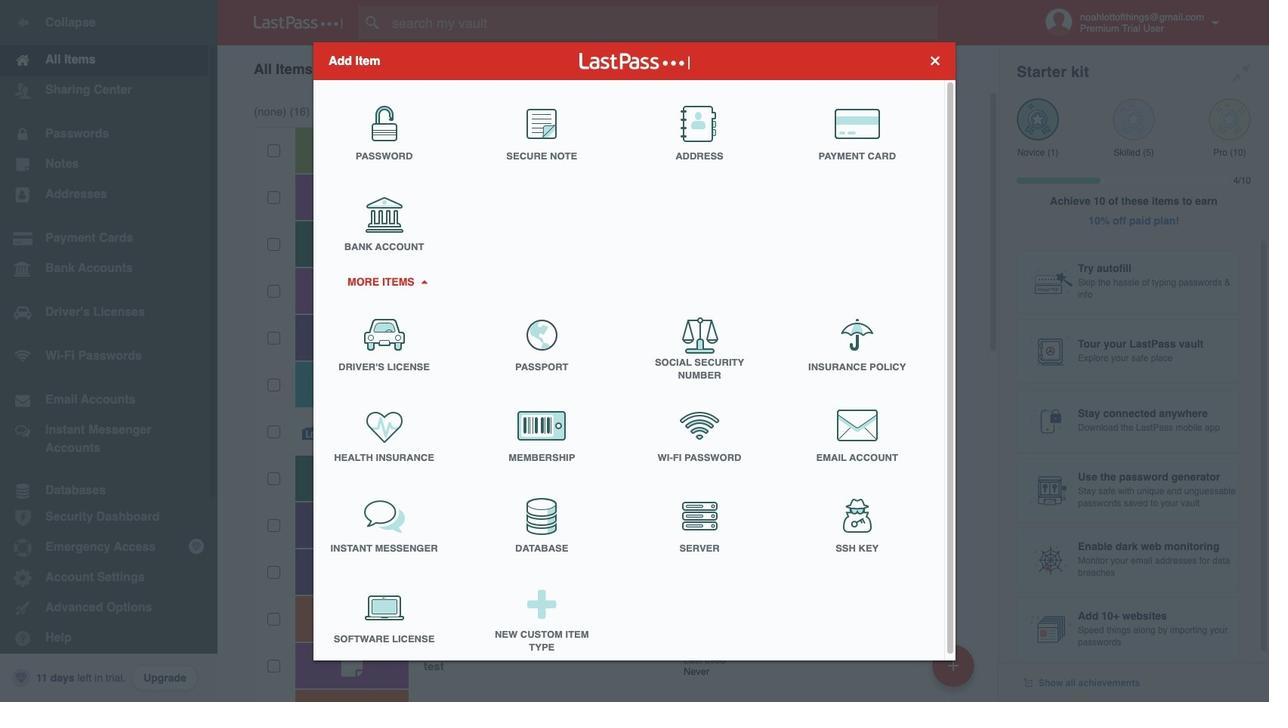 Task type: describe. For each thing, give the bounding box(es) containing it.
Search search field
[[358, 6, 962, 39]]

new item navigation
[[927, 640, 984, 702]]

search my vault text field
[[358, 6, 962, 39]]

caret right image
[[419, 280, 429, 283]]

lastpass image
[[254, 16, 343, 29]]



Task type: vqa. For each thing, say whether or not it's contained in the screenshot.
text field
no



Task type: locate. For each thing, give the bounding box(es) containing it.
vault options navigation
[[218, 45, 999, 91]]

dialog
[[314, 42, 956, 665]]

new item image
[[949, 660, 959, 671]]

main navigation navigation
[[0, 0, 218, 702]]



